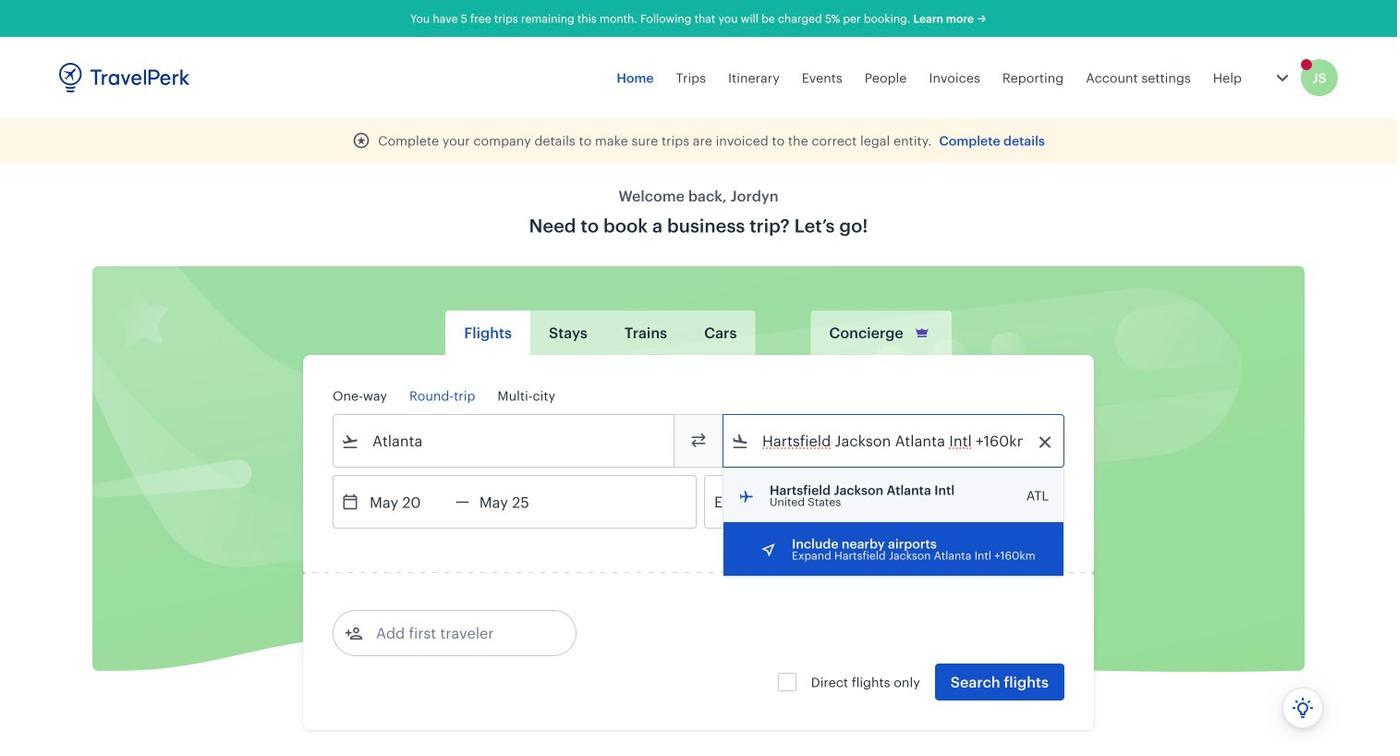 Task type: vqa. For each thing, say whether or not it's contained in the screenshot.
Depart TEXT FIELD
yes



Task type: locate. For each thing, give the bounding box(es) containing it.
From search field
[[360, 426, 650, 456]]

To search field
[[750, 426, 1040, 456]]



Task type: describe. For each thing, give the bounding box(es) containing it.
Depart text field
[[360, 476, 456, 528]]

Return text field
[[469, 476, 566, 528]]

Add first traveler search field
[[363, 618, 556, 648]]



